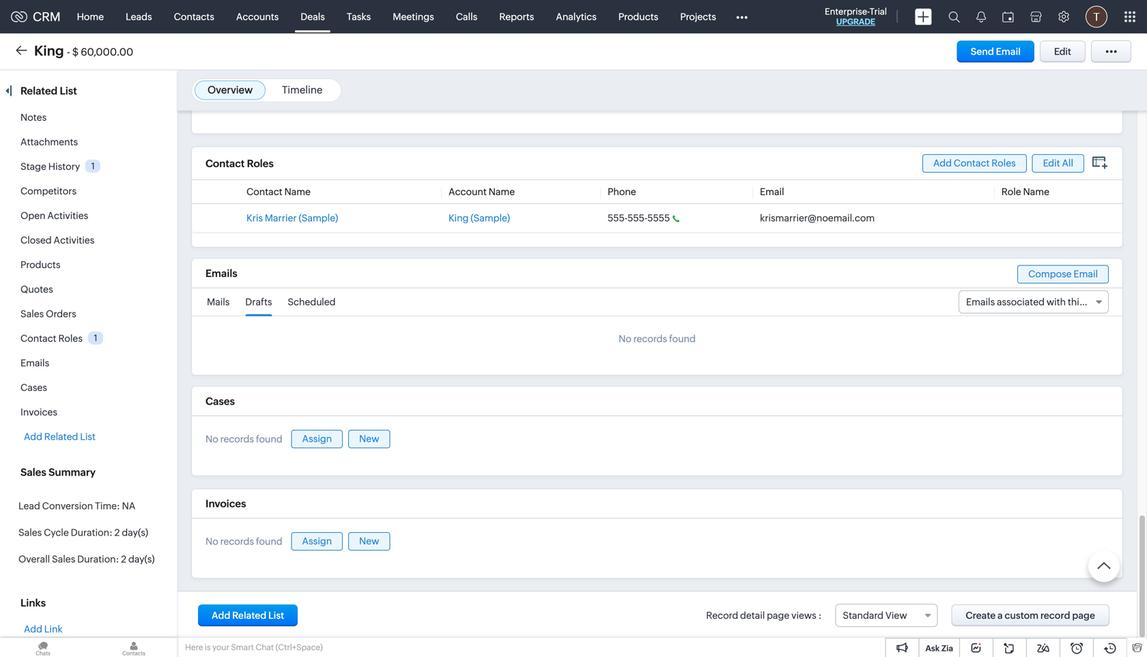 Task type: describe. For each thing, give the bounding box(es) containing it.
projects
[[681, 11, 716, 22]]

edit for edit
[[1055, 46, 1072, 57]]

no records found for invoices
[[206, 537, 283, 548]]

create menu image
[[915, 9, 932, 25]]

new for cases
[[359, 434, 379, 445]]

standard
[[843, 611, 884, 622]]

profile image
[[1086, 6, 1108, 28]]

1 page from the left
[[767, 611, 790, 622]]

conversion
[[42, 501, 93, 512]]

deals link
[[290, 0, 336, 33]]

new link for cases
[[348, 430, 390, 449]]

emails associated with this deal
[[967, 297, 1106, 308]]

add link
[[24, 624, 63, 635]]

add contact roles link
[[923, 154, 1027, 173]]

5555
[[648, 213, 670, 224]]

send email
[[971, 46, 1021, 57]]

email link
[[760, 187, 785, 198]]

no for cases
[[206, 434, 218, 445]]

associated
[[997, 297, 1045, 308]]

notes link
[[20, 112, 47, 123]]

page inside button
[[1073, 611, 1096, 622]]

0 vertical spatial no records found
[[619, 334, 696, 345]]

name for account name
[[489, 187, 515, 198]]

no for invoices
[[206, 537, 218, 548]]

sales cycle duration: 2 day(s)
[[18, 528, 148, 539]]

assign link for invoices
[[291, 533, 343, 551]]

overall
[[18, 554, 50, 565]]

open activities link
[[20, 210, 88, 221]]

accounts
[[236, 11, 279, 22]]

0 vertical spatial related
[[20, 85, 57, 97]]

here
[[185, 643, 203, 653]]

king for king - $ 60,000.00
[[34, 43, 64, 59]]

-
[[67, 46, 70, 58]]

projects link
[[670, 0, 727, 33]]

drafts
[[245, 297, 272, 308]]

link
[[44, 624, 63, 635]]

notes
[[20, 112, 47, 123]]

custom
[[1005, 611, 1039, 622]]

sales down cycle in the bottom of the page
[[52, 554, 75, 565]]

analytics
[[556, 11, 597, 22]]

meetings
[[393, 11, 434, 22]]

Other Modules field
[[727, 6, 757, 28]]

is
[[205, 643, 211, 653]]

invoices link
[[20, 407, 57, 418]]

this
[[1068, 297, 1084, 308]]

phone
[[608, 187, 636, 198]]

closed activities
[[20, 235, 95, 246]]

marrier
[[265, 213, 297, 224]]

:
[[819, 611, 822, 622]]

record
[[1041, 611, 1071, 622]]

profile element
[[1078, 0, 1116, 33]]

account name
[[449, 187, 515, 198]]

attachments
[[20, 137, 78, 148]]

crm
[[33, 10, 61, 24]]

krismarrier@noemail.com
[[760, 213, 875, 224]]

found for cases
[[256, 434, 283, 445]]

sales for sales summary
[[20, 467, 46, 479]]

sales orders link
[[20, 309, 76, 320]]

home
[[77, 11, 104, 22]]

add contact roles
[[934, 158, 1016, 169]]

king - $ 60,000.00
[[34, 43, 133, 59]]

duration: for sales cycle duration:
[[71, 528, 113, 539]]

lead
[[18, 501, 40, 512]]

contacts
[[174, 11, 214, 22]]

signals element
[[969, 0, 995, 33]]

kris
[[247, 213, 263, 224]]

0 vertical spatial cases
[[20, 383, 47, 393]]

2 for sales cycle duration:
[[115, 528, 120, 539]]

deals
[[301, 11, 325, 22]]

king (sample)
[[449, 213, 510, 224]]

view
[[886, 611, 908, 622]]

assign for cases
[[302, 434, 332, 445]]

closed
[[20, 235, 52, 246]]

quotes
[[20, 284, 53, 295]]

overview
[[208, 84, 253, 96]]

duration: for overall sales duration:
[[77, 554, 119, 565]]

1 horizontal spatial invoices
[[206, 498, 246, 510]]

activities for closed activities
[[54, 235, 95, 246]]

detail
[[740, 611, 765, 622]]

lead conversion time: na
[[18, 501, 136, 512]]

kris marrier (sample) link
[[247, 213, 338, 224]]

emails link
[[20, 358, 49, 369]]

0 vertical spatial contact roles
[[206, 158, 274, 170]]

tasks
[[347, 11, 371, 22]]

history
[[48, 161, 80, 172]]

add for add link
[[24, 624, 42, 635]]

meetings link
[[382, 0, 445, 33]]

day(s) for overall sales duration: 2 day(s)
[[128, 554, 155, 565]]

search image
[[949, 11, 960, 23]]

chat
[[256, 643, 274, 653]]

competitors link
[[20, 186, 77, 197]]

overall sales duration: 2 day(s)
[[18, 554, 155, 565]]

stage history link
[[20, 161, 80, 172]]

$
[[72, 46, 79, 58]]

name for contact name
[[284, 187, 311, 198]]

1 for stage history
[[91, 161, 95, 171]]

emails for emails link
[[20, 358, 49, 369]]

trial
[[870, 6, 887, 17]]

2 555- from the left
[[628, 213, 648, 224]]

enterprise-
[[825, 6, 870, 17]]

calendar image
[[1003, 11, 1014, 22]]

stage
[[20, 161, 46, 172]]

sales summary
[[20, 467, 96, 479]]

account
[[449, 187, 487, 198]]

0 horizontal spatial roles
[[58, 333, 83, 344]]

attachments link
[[20, 137, 78, 148]]



Task type: locate. For each thing, give the bounding box(es) containing it.
1 vertical spatial king
[[449, 213, 469, 224]]

duration: down sales cycle duration: 2 day(s)
[[77, 554, 119, 565]]

edit all link
[[1033, 154, 1085, 173]]

your
[[212, 643, 229, 653]]

edit inside edit button
[[1055, 46, 1072, 57]]

0 vertical spatial day(s)
[[122, 528, 148, 539]]

new link
[[348, 430, 390, 449], [348, 533, 390, 551]]

2 vertical spatial no
[[206, 537, 218, 548]]

quotes link
[[20, 284, 53, 295]]

page right record
[[1073, 611, 1096, 622]]

edit button
[[1040, 41, 1086, 63]]

2 page from the left
[[1073, 611, 1096, 622]]

2 vertical spatial add
[[24, 624, 42, 635]]

email for compose email
[[1074, 269, 1098, 280]]

1 horizontal spatial king
[[449, 213, 469, 224]]

contacts link
[[163, 0, 225, 33]]

1 vertical spatial activities
[[54, 235, 95, 246]]

activities for open activities
[[47, 210, 88, 221]]

0 horizontal spatial contact roles
[[20, 333, 83, 344]]

0 vertical spatial assign
[[302, 434, 332, 445]]

mails
[[207, 297, 230, 308]]

orders
[[46, 309, 76, 320]]

king (sample) link
[[449, 213, 510, 224]]

king down account
[[449, 213, 469, 224]]

1 vertical spatial no
[[206, 434, 218, 445]]

0 vertical spatial products link
[[608, 0, 670, 33]]

list
[[60, 85, 77, 97], [80, 432, 96, 443]]

1 vertical spatial found
[[256, 434, 283, 445]]

compose
[[1029, 269, 1072, 280]]

1 vertical spatial products link
[[20, 260, 60, 271]]

0 vertical spatial email
[[996, 46, 1021, 57]]

leads link
[[115, 0, 163, 33]]

0 horizontal spatial 2
[[115, 528, 120, 539]]

1 horizontal spatial page
[[1073, 611, 1096, 622]]

roles up contact name
[[247, 158, 274, 170]]

assign link for cases
[[291, 430, 343, 449]]

sales down quotes link at the left top of page
[[20, 309, 44, 320]]

account name link
[[449, 187, 515, 198]]

role
[[1002, 187, 1022, 198]]

emails up cases link
[[20, 358, 49, 369]]

3 name from the left
[[1024, 187, 1050, 198]]

with
[[1047, 297, 1066, 308]]

2 horizontal spatial emails
[[967, 297, 995, 308]]

stage history
[[20, 161, 80, 172]]

sales orders
[[20, 309, 76, 320]]

0 vertical spatial list
[[60, 85, 77, 97]]

1 horizontal spatial (sample)
[[471, 213, 510, 224]]

1 horizontal spatial emails
[[206, 268, 238, 280]]

phone link
[[608, 187, 636, 198]]

crm link
[[11, 10, 61, 24]]

0 horizontal spatial name
[[284, 187, 311, 198]]

add for add related list
[[24, 432, 42, 443]]

emails
[[206, 268, 238, 280], [967, 297, 995, 308], [20, 358, 49, 369]]

products
[[619, 11, 659, 22], [20, 260, 60, 271]]

name for role name
[[1024, 187, 1050, 198]]

page
[[767, 611, 790, 622], [1073, 611, 1096, 622]]

1 horizontal spatial email
[[996, 46, 1021, 57]]

search element
[[941, 0, 969, 33]]

timeline link
[[282, 84, 323, 96]]

1 horizontal spatial products link
[[608, 0, 670, 33]]

name right role
[[1024, 187, 1050, 198]]

2 new link from the top
[[348, 533, 390, 551]]

open
[[20, 210, 45, 221]]

0 horizontal spatial (sample)
[[299, 213, 338, 224]]

1 vertical spatial new
[[359, 536, 379, 547]]

1 vertical spatial 2
[[121, 554, 126, 565]]

(sample) right marrier
[[299, 213, 338, 224]]

1 name from the left
[[284, 187, 311, 198]]

emails left associated
[[967, 297, 995, 308]]

scheduled
[[288, 297, 336, 308]]

1 vertical spatial email
[[760, 187, 785, 198]]

edit all
[[1043, 158, 1074, 169]]

(sample) down account name link
[[471, 213, 510, 224]]

1 vertical spatial contact roles
[[20, 333, 83, 344]]

1 right contact roles link
[[94, 333, 97, 343]]

0 horizontal spatial list
[[60, 85, 77, 97]]

2 vertical spatial no records found
[[206, 537, 283, 548]]

sales for sales orders
[[20, 309, 44, 320]]

Emails associated with this Deal field
[[959, 291, 1109, 314]]

0 horizontal spatial page
[[767, 611, 790, 622]]

1 vertical spatial add
[[24, 432, 42, 443]]

0 horizontal spatial emails
[[20, 358, 49, 369]]

2 vertical spatial found
[[256, 537, 283, 548]]

1 vertical spatial products
[[20, 260, 60, 271]]

1 for contact roles
[[94, 333, 97, 343]]

1 vertical spatial new link
[[348, 533, 390, 551]]

add for add contact roles
[[934, 158, 952, 169]]

home link
[[66, 0, 115, 33]]

smart
[[231, 643, 254, 653]]

signals image
[[977, 11, 986, 23]]

email up the krismarrier@noemail.com
[[760, 187, 785, 198]]

roles up role
[[992, 158, 1016, 169]]

links
[[20, 598, 46, 610]]

add related list
[[24, 432, 96, 443]]

roles
[[992, 158, 1016, 169], [247, 158, 274, 170], [58, 333, 83, 344]]

related down invoices link
[[44, 432, 78, 443]]

1 assign from the top
[[302, 434, 332, 445]]

1 vertical spatial assign link
[[291, 533, 343, 551]]

email inside the send email button
[[996, 46, 1021, 57]]

activities down open activities link
[[54, 235, 95, 246]]

create
[[966, 611, 996, 622]]

0 vertical spatial invoices
[[20, 407, 57, 418]]

send
[[971, 46, 994, 57]]

emails up mails in the top of the page
[[206, 268, 238, 280]]

1 horizontal spatial 2
[[121, 554, 126, 565]]

0 vertical spatial products
[[619, 11, 659, 22]]

name up "kris marrier (sample)"
[[284, 187, 311, 198]]

record
[[706, 611, 739, 622]]

analytics link
[[545, 0, 608, 33]]

2 down sales cycle duration: 2 day(s)
[[121, 554, 126, 565]]

new for invoices
[[359, 536, 379, 547]]

no records found for cases
[[206, 434, 283, 445]]

page right "detail"
[[767, 611, 790, 622]]

cases
[[20, 383, 47, 393], [206, 396, 235, 408]]

duration: up overall sales duration: 2 day(s)
[[71, 528, 113, 539]]

products inside 'link'
[[619, 11, 659, 22]]

all
[[1062, 158, 1074, 169]]

standard view
[[843, 611, 908, 622]]

leads
[[126, 11, 152, 22]]

1 vertical spatial records
[[220, 434, 254, 445]]

1 right "history"
[[91, 161, 95, 171]]

email up this
[[1074, 269, 1098, 280]]

0 vertical spatial new link
[[348, 430, 390, 449]]

0 vertical spatial activities
[[47, 210, 88, 221]]

1
[[91, 161, 95, 171], [94, 333, 97, 343]]

day(s) for sales cycle duration: 2 day(s)
[[122, 528, 148, 539]]

related up the notes
[[20, 85, 57, 97]]

1 horizontal spatial name
[[489, 187, 515, 198]]

chats image
[[0, 639, 86, 658]]

products link up quotes
[[20, 260, 60, 271]]

list up summary
[[80, 432, 96, 443]]

1 vertical spatial duration:
[[77, 554, 119, 565]]

2 assign from the top
[[302, 536, 332, 547]]

edit inside edit all link
[[1043, 158, 1061, 169]]

new link for invoices
[[348, 533, 390, 551]]

0 horizontal spatial email
[[760, 187, 785, 198]]

enterprise-trial upgrade
[[825, 6, 887, 26]]

2 assign link from the top
[[291, 533, 343, 551]]

sales up lead
[[20, 467, 46, 479]]

2 horizontal spatial name
[[1024, 187, 1050, 198]]

0 vertical spatial 1
[[91, 161, 95, 171]]

logo image
[[11, 11, 27, 22]]

king left -
[[34, 43, 64, 59]]

1 horizontal spatial cases
[[206, 396, 235, 408]]

products link
[[608, 0, 670, 33], [20, 260, 60, 271]]

0 vertical spatial emails
[[206, 268, 238, 280]]

timeline
[[282, 84, 323, 96]]

0 horizontal spatial products link
[[20, 260, 60, 271]]

contact roles down sales orders link
[[20, 333, 83, 344]]

email right 'send'
[[996, 46, 1021, 57]]

1 vertical spatial list
[[80, 432, 96, 443]]

contact inside 'add contact roles' link
[[954, 158, 990, 169]]

no
[[619, 334, 632, 345], [206, 434, 218, 445], [206, 537, 218, 548]]

assign link
[[291, 430, 343, 449], [291, 533, 343, 551]]

0 horizontal spatial king
[[34, 43, 64, 59]]

cycle
[[44, 528, 69, 539]]

0 horizontal spatial cases
[[20, 383, 47, 393]]

assign
[[302, 434, 332, 445], [302, 536, 332, 547]]

tasks link
[[336, 0, 382, 33]]

no records found
[[619, 334, 696, 345], [206, 434, 283, 445], [206, 537, 283, 548]]

1 vertical spatial emails
[[967, 297, 995, 308]]

0 vertical spatial no
[[619, 334, 632, 345]]

1 horizontal spatial list
[[80, 432, 96, 443]]

activities up closed activities link
[[47, 210, 88, 221]]

name right account
[[489, 187, 515, 198]]

records for invoices
[[220, 537, 254, 548]]

reports link
[[489, 0, 545, 33]]

2 name from the left
[[489, 187, 515, 198]]

1 555- from the left
[[608, 213, 628, 224]]

found for invoices
[[256, 537, 283, 548]]

1 vertical spatial cases
[[206, 396, 235, 408]]

create menu element
[[907, 0, 941, 33]]

calls
[[456, 11, 478, 22]]

ask
[[926, 644, 940, 654]]

edit for edit all
[[1043, 158, 1061, 169]]

1 vertical spatial related
[[44, 432, 78, 443]]

email for send email
[[996, 46, 1021, 57]]

emails for emails associated with this deal
[[967, 297, 995, 308]]

0 vertical spatial new
[[359, 434, 379, 445]]

1 vertical spatial assign
[[302, 536, 332, 547]]

contact name link
[[247, 187, 311, 198]]

contacts image
[[91, 639, 177, 658]]

products up quotes
[[20, 260, 60, 271]]

cases link
[[20, 383, 47, 393]]

name
[[284, 187, 311, 198], [489, 187, 515, 198], [1024, 187, 1050, 198]]

555-
[[608, 213, 628, 224], [628, 213, 648, 224]]

sales for sales cycle duration: 2 day(s)
[[18, 528, 42, 539]]

products link left projects
[[608, 0, 670, 33]]

0 vertical spatial found
[[669, 334, 696, 345]]

assign for invoices
[[302, 536, 332, 547]]

emails inside emails associated with this deal field
[[967, 297, 995, 308]]

2 down "time:"
[[115, 528, 120, 539]]

zia
[[942, 644, 954, 654]]

2 horizontal spatial email
[[1074, 269, 1098, 280]]

roles down orders
[[58, 333, 83, 344]]

2 (sample) from the left
[[471, 213, 510, 224]]

related list
[[20, 85, 79, 97]]

0 vertical spatial edit
[[1055, 46, 1072, 57]]

1 vertical spatial edit
[[1043, 158, 1061, 169]]

closed activities link
[[20, 235, 95, 246]]

0 vertical spatial add
[[934, 158, 952, 169]]

na
[[122, 501, 136, 512]]

deal
[[1086, 297, 1106, 308]]

0 vertical spatial assign link
[[291, 430, 343, 449]]

upgrade
[[837, 17, 876, 26]]

0 horizontal spatial invoices
[[20, 407, 57, 418]]

products left projects
[[619, 11, 659, 22]]

edit right the send email button
[[1055, 46, 1072, 57]]

1 vertical spatial no records found
[[206, 434, 283, 445]]

0 vertical spatial 2
[[115, 528, 120, 539]]

list down -
[[60, 85, 77, 97]]

2 vertical spatial email
[[1074, 269, 1098, 280]]

1 vertical spatial day(s)
[[128, 554, 155, 565]]

0 vertical spatial records
[[634, 334, 667, 345]]

records for cases
[[220, 434, 254, 445]]

2 for overall sales duration:
[[121, 554, 126, 565]]

new
[[359, 434, 379, 445], [359, 536, 379, 547]]

1 vertical spatial invoices
[[206, 498, 246, 510]]

None button
[[198, 605, 298, 627]]

2 horizontal spatial roles
[[992, 158, 1016, 169]]

1 horizontal spatial roles
[[247, 158, 274, 170]]

records
[[634, 334, 667, 345], [220, 434, 254, 445], [220, 537, 254, 548]]

2 new from the top
[[359, 536, 379, 547]]

record detail page views :
[[706, 611, 822, 622]]

0 horizontal spatial products
[[20, 260, 60, 271]]

1 assign link from the top
[[291, 430, 343, 449]]

reports
[[500, 11, 534, 22]]

ask zia
[[926, 644, 954, 654]]

king for king (sample)
[[449, 213, 469, 224]]

1 new link from the top
[[348, 430, 390, 449]]

2 vertical spatial records
[[220, 537, 254, 548]]

1 vertical spatial 1
[[94, 333, 97, 343]]

2 vertical spatial emails
[[20, 358, 49, 369]]

create a custom record page
[[966, 611, 1096, 622]]

0 vertical spatial king
[[34, 43, 64, 59]]

1 horizontal spatial products
[[619, 11, 659, 22]]

compose email
[[1029, 269, 1098, 280]]

sales left cycle in the bottom of the page
[[18, 528, 42, 539]]

contact name
[[247, 187, 311, 198]]

edit left all
[[1043, 158, 1061, 169]]

contact roles up contact name
[[206, 158, 274, 170]]

email
[[996, 46, 1021, 57], [760, 187, 785, 198], [1074, 269, 1098, 280]]

1 horizontal spatial contact roles
[[206, 158, 274, 170]]

day(s)
[[122, 528, 148, 539], [128, 554, 155, 565]]

1 new from the top
[[359, 434, 379, 445]]

open activities
[[20, 210, 88, 221]]

1 (sample) from the left
[[299, 213, 338, 224]]

0 vertical spatial duration:
[[71, 528, 113, 539]]



Task type: vqa. For each thing, say whether or not it's contained in the screenshot.


